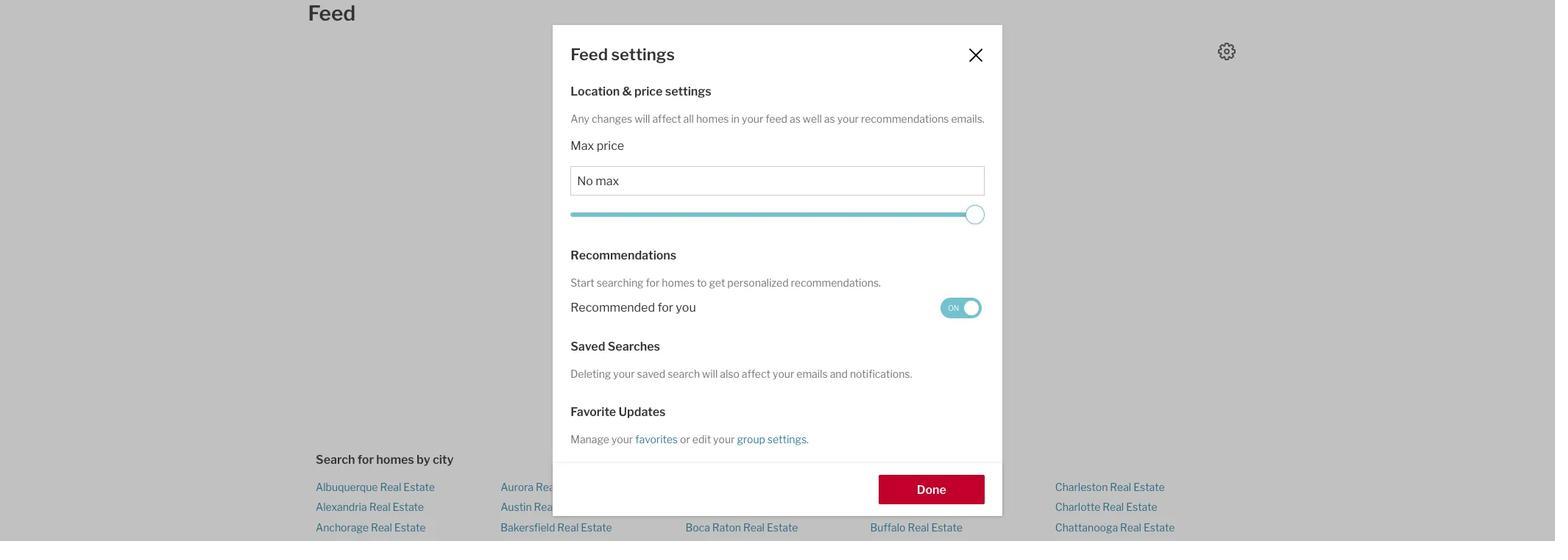 Task type: describe. For each thing, give the bounding box(es) containing it.
estate right "raton"
[[767, 521, 798, 534]]

group settings. link
[[735, 434, 809, 446]]

real for chattanooga
[[1120, 521, 1141, 534]]

0 vertical spatial by
[[725, 278, 738, 292]]

deleting
[[571, 368, 611, 380]]

real for charleston
[[1110, 481, 1131, 494]]

charlotte real estate link
[[1055, 501, 1157, 514]]

charlotte
[[1055, 501, 1100, 514]]

Street address, city, state, zip search field
[[586, 305, 925, 335]]

for for search for homes by city
[[358, 453, 374, 467]]

recommendations
[[571, 249, 677, 262]]

notifications.
[[850, 368, 912, 380]]

edit
[[692, 434, 711, 446]]

austin real estate link
[[501, 501, 589, 514]]

2 as from the left
[[824, 113, 835, 125]]

0 vertical spatial settings
[[611, 45, 675, 64]]

bakersfield
[[501, 521, 555, 534]]

chattanooga real estate link
[[1055, 521, 1175, 534]]

austin
[[501, 501, 532, 514]]

deleting your saved search will also affect your emails and notifications.
[[571, 368, 912, 380]]

buffalo real estate link
[[870, 521, 963, 534]]

aurora real estate link
[[501, 481, 591, 494]]

emails
[[797, 368, 828, 380]]

your down favorite updates
[[611, 434, 633, 446]]

feed settings
[[571, 45, 675, 64]]

chattanooga
[[1055, 521, 1118, 534]]

get
[[709, 276, 725, 289]]

anchorage
[[316, 521, 369, 534]]

albuquerque real estate link
[[316, 481, 435, 494]]

boca
[[685, 521, 710, 534]]

location
[[571, 85, 620, 99]]

buffalo
[[870, 521, 906, 534]]

1 vertical spatial price
[[597, 139, 624, 153]]

favoriting
[[854, 278, 907, 292]]

city
[[433, 453, 454, 467]]

favorites
[[635, 434, 678, 446]]

personalized
[[727, 276, 789, 289]]

anchorage real estate
[[316, 521, 426, 534]]

1 vertical spatial and
[[830, 368, 848, 380]]

any
[[571, 113, 590, 125]]

feed for feed settings
[[571, 45, 608, 64]]

2 vertical spatial homes
[[376, 453, 414, 467]]

estate for charlotte real estate
[[1126, 501, 1157, 514]]

favorite updates
[[571, 406, 666, 420]]

charleston
[[1055, 481, 1108, 494]]

group
[[737, 434, 765, 446]]

done
[[917, 483, 946, 497]]

boca raton real estate
[[685, 521, 798, 534]]

estate for brentwood real estate
[[950, 501, 981, 514]]

updates
[[619, 406, 666, 420]]

searching
[[597, 276, 644, 289]]

charleston real estate
[[1055, 481, 1165, 494]]

brentwood real estate
[[870, 501, 981, 514]]

any changes will affect all homes in your feed as well as your recommendations emails.
[[571, 113, 985, 125]]

in
[[731, 113, 740, 125]]

bowie real estate link
[[870, 481, 957, 494]]

estate for bowie real estate
[[926, 481, 957, 494]]

building
[[624, 278, 668, 292]]

albuquerque real estate
[[316, 481, 435, 494]]

estate for charleston real estate
[[1134, 481, 1165, 494]]

searches
[[608, 340, 660, 354]]

real for buffalo
[[908, 521, 929, 534]]

saved
[[571, 340, 605, 354]]

&
[[622, 85, 632, 99]]

0 vertical spatial price
[[634, 85, 663, 99]]

max
[[571, 139, 594, 153]]

start building your feed by saving searches and favoriting homes.
[[595, 278, 949, 292]]

manage your favorites or edit your group settings.
[[571, 434, 809, 446]]

boca raton real estate link
[[685, 521, 798, 534]]

your right well
[[837, 113, 859, 125]]

1 horizontal spatial affect
[[742, 368, 771, 380]]

feed for feed
[[308, 1, 356, 26]]

charleston real estate link
[[1055, 481, 1165, 494]]

well
[[803, 113, 822, 125]]

saved searches
[[571, 340, 660, 354]]

austin real estate
[[501, 501, 589, 514]]



Task type: vqa. For each thing, say whether or not it's contained in the screenshot.
leftmost price
yes



Task type: locate. For each thing, give the bounding box(es) containing it.
real for charlotte
[[1103, 501, 1124, 514]]

1 vertical spatial by
[[417, 453, 430, 467]]

your left to
[[670, 278, 695, 292]]

brentwood real estate link
[[870, 501, 981, 514]]

your right the in
[[742, 113, 763, 125]]

0 horizontal spatial will
[[635, 113, 650, 125]]

alexandria
[[316, 501, 367, 514]]

done button
[[879, 475, 985, 505]]

real down the alexandria real estate
[[371, 521, 392, 534]]

feed left well
[[766, 113, 787, 125]]

1 as from the left
[[790, 113, 801, 125]]

real down brentwood real estate link
[[908, 521, 929, 534]]

0 horizontal spatial as
[[790, 113, 801, 125]]

0 vertical spatial and
[[831, 278, 852, 292]]

affect left all
[[652, 113, 681, 125]]

1 horizontal spatial feed
[[571, 45, 608, 64]]

start for start searching for homes to get personalized recommendations.
[[571, 276, 594, 289]]

0 vertical spatial for
[[646, 276, 660, 289]]

will down location & price settings on the left top of the page
[[635, 113, 650, 125]]

1 vertical spatial settings
[[665, 85, 711, 99]]

0 horizontal spatial feed
[[697, 278, 722, 292]]

settings
[[611, 45, 675, 64], [665, 85, 711, 99]]

will left also
[[702, 368, 718, 380]]

aurora
[[501, 481, 534, 494]]

recommended for you
[[571, 301, 696, 315]]

bowie real estate
[[870, 481, 957, 494]]

real for bakersfield
[[557, 521, 579, 534]]

0 vertical spatial affect
[[652, 113, 681, 125]]

real down charlotte real estate on the bottom right of the page
[[1120, 521, 1141, 534]]

you
[[676, 301, 696, 315]]

estate down brentwood real estate
[[931, 521, 963, 534]]

for for recommended for you
[[658, 301, 673, 315]]

real down "austin real estate"
[[557, 521, 579, 534]]

estate for aurora real estate
[[559, 481, 591, 494]]

real up austin real estate link
[[536, 481, 557, 494]]

real
[[380, 481, 401, 494], [536, 481, 557, 494], [903, 481, 924, 494], [1110, 481, 1131, 494], [369, 501, 390, 514], [534, 501, 555, 514], [926, 501, 948, 514], [1103, 501, 1124, 514], [371, 521, 392, 534], [557, 521, 579, 534], [743, 521, 765, 534], [908, 521, 929, 534], [1120, 521, 1141, 534]]

for up "recommended for you"
[[646, 276, 660, 289]]

real for anchorage
[[371, 521, 392, 534]]

real down done
[[926, 501, 948, 514]]

real for austin
[[534, 501, 555, 514]]

start left searching
[[571, 276, 594, 289]]

1 vertical spatial affect
[[742, 368, 771, 380]]

homes left the in
[[696, 113, 729, 125]]

bakersfield real estate
[[501, 521, 612, 534]]

estate for albuquerque real estate
[[404, 481, 435, 494]]

albuquerque
[[316, 481, 378, 494]]

Max price input text field
[[577, 174, 978, 188]]

estate up brentwood real estate
[[926, 481, 957, 494]]

for left you
[[658, 301, 673, 315]]

start for start building your feed by saving searches and favoriting homes.
[[595, 278, 622, 292]]

estate up austin real estate link
[[559, 481, 591, 494]]

and
[[831, 278, 852, 292], [830, 368, 848, 380]]

1 vertical spatial for
[[658, 301, 673, 315]]

estate up chattanooga real estate link
[[1126, 501, 1157, 514]]

brentwood
[[870, 501, 924, 514]]

homes left to
[[662, 276, 695, 289]]

your
[[742, 113, 763, 125], [837, 113, 859, 125], [670, 278, 695, 292], [613, 368, 635, 380], [773, 368, 794, 380], [611, 434, 633, 446], [713, 434, 735, 446]]

1 vertical spatial feed
[[697, 278, 722, 292]]

by
[[725, 278, 738, 292], [417, 453, 430, 467]]

recommended
[[571, 301, 655, 315]]

search
[[316, 453, 355, 467]]

affect right also
[[742, 368, 771, 380]]

saved
[[637, 368, 665, 380]]

real for bowie
[[903, 481, 924, 494]]

estate down albuquerque real estate link
[[393, 501, 424, 514]]

start searching for homes to get personalized recommendations.
[[571, 276, 881, 289]]

and right emails
[[830, 368, 848, 380]]

0 horizontal spatial affect
[[652, 113, 681, 125]]

1 vertical spatial feed
[[571, 45, 608, 64]]

estate for bakersfield real estate
[[581, 521, 612, 534]]

1 horizontal spatial as
[[824, 113, 835, 125]]

or
[[680, 434, 690, 446]]

manage
[[571, 434, 609, 446]]

0 vertical spatial feed
[[308, 1, 356, 26]]

alexandria real estate link
[[316, 501, 424, 514]]

homes
[[696, 113, 729, 125], [662, 276, 695, 289], [376, 453, 414, 467]]

real for alexandria
[[369, 501, 390, 514]]

location & price settings
[[571, 85, 711, 99]]

for up albuquerque real estate link
[[358, 453, 374, 467]]

real down the aurora real estate link
[[534, 501, 555, 514]]

2 horizontal spatial homes
[[696, 113, 729, 125]]

1 horizontal spatial homes
[[662, 276, 695, 289]]

estate up charlotte real estate on the bottom right of the page
[[1134, 481, 1165, 494]]

0 horizontal spatial feed
[[308, 1, 356, 26]]

emails.
[[951, 113, 985, 125]]

price
[[634, 85, 663, 99], [597, 139, 624, 153]]

real down the search for homes by city
[[380, 481, 401, 494]]

by left saving
[[725, 278, 738, 292]]

favorites link
[[633, 434, 680, 446]]

estate down "austin real estate"
[[581, 521, 612, 534]]

submit search image
[[936, 315, 947, 327]]

real right "raton"
[[743, 521, 765, 534]]

1 vertical spatial homes
[[662, 276, 695, 289]]

also
[[720, 368, 740, 380]]

2 vertical spatial for
[[358, 453, 374, 467]]

estate for buffalo real estate
[[931, 521, 963, 534]]

1 horizontal spatial by
[[725, 278, 738, 292]]

chattanooga real estate
[[1055, 521, 1175, 534]]

real for albuquerque
[[380, 481, 401, 494]]

affect
[[652, 113, 681, 125], [742, 368, 771, 380]]

search for homes by city
[[316, 453, 454, 467]]

0 vertical spatial homes
[[696, 113, 729, 125]]

anchorage real estate link
[[316, 521, 426, 534]]

alexandria real estate
[[316, 501, 424, 514]]

0 horizontal spatial by
[[417, 453, 430, 467]]

raton
[[712, 521, 741, 534]]

max price
[[571, 139, 624, 153]]

real up charlotte real estate on the bottom right of the page
[[1110, 481, 1131, 494]]

by left city
[[417, 453, 430, 467]]

to
[[697, 276, 707, 289]]

1 horizontal spatial feed
[[766, 113, 787, 125]]

1 vertical spatial will
[[702, 368, 718, 380]]

for
[[646, 276, 660, 289], [658, 301, 673, 315], [358, 453, 374, 467]]

0 horizontal spatial homes
[[376, 453, 414, 467]]

real for brentwood
[[926, 501, 948, 514]]

your left emails
[[773, 368, 794, 380]]

saving
[[741, 278, 776, 292]]

Max price slider range field
[[571, 205, 985, 224]]

estate for anchorage real estate
[[394, 521, 426, 534]]

estate
[[404, 481, 435, 494], [559, 481, 591, 494], [926, 481, 957, 494], [1134, 481, 1165, 494], [393, 501, 424, 514], [557, 501, 589, 514], [950, 501, 981, 514], [1126, 501, 1157, 514], [394, 521, 426, 534], [581, 521, 612, 534], [767, 521, 798, 534], [931, 521, 963, 534], [1144, 521, 1175, 534]]

real for aurora
[[536, 481, 557, 494]]

settings up location & price settings on the left top of the page
[[611, 45, 675, 64]]

settings up all
[[665, 85, 711, 99]]

recommendations.
[[791, 276, 881, 289]]

charlotte real estate
[[1055, 501, 1157, 514]]

changes
[[592, 113, 632, 125]]

bakersfield real estate link
[[501, 521, 612, 534]]

all
[[683, 113, 694, 125]]

real up chattanooga real estate link
[[1103, 501, 1124, 514]]

0 vertical spatial will
[[635, 113, 650, 125]]

estate for alexandria real estate
[[393, 501, 424, 514]]

bowie
[[870, 481, 900, 494]]

recommendations
[[861, 113, 949, 125]]

real up brentwood real estate link
[[903, 481, 924, 494]]

estate for austin real estate
[[557, 501, 589, 514]]

feed
[[308, 1, 356, 26], [571, 45, 608, 64]]

and right searches
[[831, 278, 852, 292]]

0 vertical spatial feed
[[766, 113, 787, 125]]

price right &
[[634, 85, 663, 99]]

homes.
[[909, 278, 949, 292]]

your left saved
[[613, 368, 635, 380]]

estate down charlotte real estate on the bottom right of the page
[[1144, 521, 1175, 534]]

homes up albuquerque real estate link
[[376, 453, 414, 467]]

estate up buffalo real estate
[[950, 501, 981, 514]]

aurora real estate
[[501, 481, 591, 494]]

buffalo real estate
[[870, 521, 963, 534]]

estate down city
[[404, 481, 435, 494]]

estate for chattanooga real estate
[[1144, 521, 1175, 534]]

as left well
[[790, 113, 801, 125]]

1 horizontal spatial will
[[702, 368, 718, 380]]

start up recommended
[[595, 278, 622, 292]]

favorite
[[571, 406, 616, 420]]

searches
[[779, 278, 829, 292]]

as right well
[[824, 113, 835, 125]]

0 horizontal spatial price
[[597, 139, 624, 153]]

settings.
[[768, 434, 809, 446]]

feed left the personalized
[[697, 278, 722, 292]]

will
[[635, 113, 650, 125], [702, 368, 718, 380]]

start
[[571, 276, 594, 289], [595, 278, 622, 292]]

your right edit
[[713, 434, 735, 446]]

price down changes
[[597, 139, 624, 153]]

real down albuquerque real estate link
[[369, 501, 390, 514]]

1 horizontal spatial price
[[634, 85, 663, 99]]

search
[[668, 368, 700, 380]]

estate up bakersfield real estate link
[[557, 501, 589, 514]]

as
[[790, 113, 801, 125], [824, 113, 835, 125]]

estate down the alexandria real estate
[[394, 521, 426, 534]]



